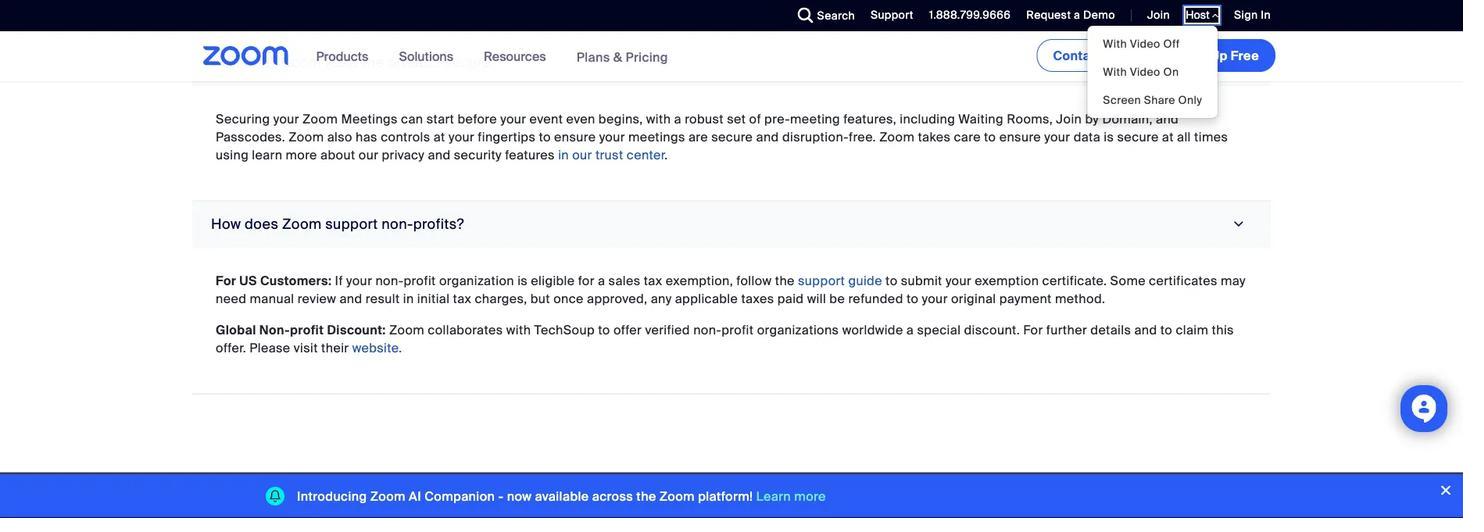 Task type: locate. For each thing, give the bounding box(es) containing it.
0 vertical spatial does
[[245, 53, 279, 71]]

profit up the visit
[[290, 322, 324, 338]]

is up 'charges,'
[[518, 272, 528, 289]]

1 horizontal spatial at
[[1162, 128, 1174, 145]]

0 vertical spatial for
[[216, 272, 236, 289]]

how does zoom keep the product secure? button
[[192, 39, 1271, 86]]

1 horizontal spatial tax
[[644, 272, 663, 289]]

in
[[558, 146, 569, 163], [403, 290, 414, 307]]

1 does from the top
[[245, 53, 279, 71]]

0 vertical spatial support
[[871, 8, 914, 22]]

how up us
[[211, 215, 241, 233]]

at left all
[[1162, 128, 1174, 145]]

non- down applicable on the bottom of page
[[694, 322, 722, 338]]

meetings
[[629, 128, 685, 145]]

1 horizontal spatial ensure
[[1000, 128, 1041, 145]]

for down 'payment'
[[1024, 322, 1043, 338]]

1 horizontal spatial sales
[[1106, 47, 1141, 64]]

takes
[[918, 128, 951, 145]]

profit
[[404, 272, 436, 289], [290, 322, 324, 338], [722, 322, 754, 338]]

is
[[1104, 128, 1114, 145], [518, 272, 528, 289]]

2 with from the top
[[1103, 64, 1127, 79]]

banner
[[184, 31, 1279, 82]]

2 our from the left
[[572, 146, 592, 163]]

resources button
[[484, 31, 553, 81]]

with video off link
[[1088, 30, 1218, 58]]

sign left 'up' at the right of the page
[[1180, 47, 1208, 64]]

how up securing
[[211, 53, 241, 71]]

0 vertical spatial with
[[1103, 36, 1127, 51]]

support right learn
[[799, 494, 849, 511]]

1 vertical spatial does
[[245, 215, 279, 233]]

main content
[[0, 0, 1463, 472]]

tax inside 'to submit your exemption certificate. some certificates may need manual review and result in initial tax charges, but once approved, any applicable taxes paid will be refunded to your original payment method.'
[[453, 290, 472, 307]]

1 horizontal spatial secure
[[1118, 128, 1159, 145]]

1 vertical spatial more
[[795, 488, 826, 505]]

our left the trust
[[572, 146, 592, 163]]

zoom logo image
[[203, 46, 289, 66]]

with for with video on
[[1103, 64, 1127, 79]]

1.888.799.9666
[[929, 8, 1011, 22]]

1 vertical spatial with
[[506, 322, 531, 338]]

0 vertical spatial with
[[646, 110, 671, 127]]

sign in link
[[1223, 0, 1279, 31], [1235, 8, 1271, 22]]

does up securing
[[245, 53, 279, 71]]

paid
[[778, 290, 804, 307]]

sales right "available" at the bottom left
[[596, 494, 630, 511]]

request a demo link
[[1015, 0, 1119, 31], [1027, 8, 1116, 22]]

1 vertical spatial in
[[403, 290, 414, 307]]

ensure
[[554, 128, 596, 145], [1000, 128, 1041, 145]]

with down the contact sales
[[1103, 64, 1127, 79]]

1 horizontal spatial our
[[572, 146, 592, 163]]

visit
[[294, 339, 318, 356]]

passcodes.
[[216, 128, 285, 145]]

1 vertical spatial with
[[1103, 64, 1127, 79]]

screen share only link
[[1088, 86, 1218, 114]]

with inside zoom collaborates with techsoup to offer verified non-profit organizations worldwide a special discount. for further details and to claim this offer. please visit their
[[506, 322, 531, 338]]

1 vertical spatial the
[[775, 272, 795, 289]]

your up fingertips
[[501, 110, 526, 127]]

your
[[273, 110, 299, 127], [501, 110, 526, 127], [449, 128, 475, 145], [599, 128, 625, 145], [1045, 128, 1071, 145], [346, 272, 372, 289], [946, 272, 972, 289], [922, 290, 948, 307]]

0 horizontal spatial tax
[[453, 290, 472, 307]]

1 horizontal spatial sign
[[1235, 8, 1258, 22]]

0 vertical spatial join
[[1148, 8, 1170, 22]]

0 vertical spatial support
[[325, 215, 378, 233]]

join link up with video off
[[1136, 0, 1174, 31]]

verified
[[645, 322, 690, 338]]

zoom up customers:
[[282, 215, 322, 233]]

with down 'charges,'
[[506, 322, 531, 338]]

join link up with video off link
[[1148, 8, 1170, 22]]

a inside securing your zoom meetings can start before your event even begins, with a robust set of pre-meeting features, including waiting rooms, join by domain, and passcodes. zoom also has controls at your fingertips to ensure your meetings are secure and disruption-free. zoom takes care to ensure your data is secure at all times using learn more about our privacy and security features
[[674, 110, 682, 127]]

2 horizontal spatial profit
[[722, 322, 754, 338]]

how
[[211, 53, 241, 71], [211, 215, 241, 233]]

does inside the how does zoom support non-profits? 'dropdown button'
[[245, 215, 279, 233]]

0 horizontal spatial support
[[799, 494, 849, 511]]

does up us
[[245, 215, 279, 233]]

with inside with video off link
[[1103, 36, 1127, 51]]

more inside footer
[[795, 488, 826, 505]]

support up will
[[798, 272, 845, 289]]

payment
[[1000, 290, 1052, 307]]

meetings navigation
[[1034, 31, 1279, 75]]

0 horizontal spatial sales
[[596, 494, 630, 511]]

with down demo
[[1103, 36, 1127, 51]]

join up with video off link
[[1148, 8, 1170, 22]]

join link
[[1136, 0, 1174, 31], [1148, 8, 1170, 22]]

profit down taxes
[[722, 322, 754, 338]]

1 horizontal spatial in
[[558, 146, 569, 163]]

profit inside zoom collaborates with techsoup to offer verified non-profit organizations worldwide a special discount. for further details and to claim this offer. please visit their
[[722, 322, 754, 338]]

1 horizontal spatial is
[[1104, 128, 1114, 145]]

zoom left 'keep'
[[282, 53, 322, 71]]

discount:
[[327, 322, 386, 338]]

support up if
[[325, 215, 378, 233]]

profit up 'initial' in the left bottom of the page
[[404, 272, 436, 289]]

and down if
[[340, 290, 362, 307]]

1 video from the top
[[1130, 36, 1161, 51]]

robust
[[685, 110, 724, 127]]

for up need
[[216, 272, 236, 289]]

your up original
[[946, 272, 972, 289]]

with inside securing your zoom meetings can start before your event even begins, with a robust set of pre-meeting features, including waiting rooms, join by domain, and passcodes. zoom also has controls at your fingertips to ensure your meetings are secure and disruption-free. zoom takes care to ensure your data is secure at all times using learn more about our privacy and security features
[[646, 110, 671, 127]]

with
[[646, 110, 671, 127], [506, 322, 531, 338]]

non- inside 'dropdown button'
[[382, 215, 413, 233]]

your up passcodes. at the top left of page
[[273, 110, 299, 127]]

with for with video off
[[1103, 36, 1127, 51]]

follow
[[737, 272, 772, 289]]

main content containing how does zoom keep the product secure?
[[0, 0, 1463, 472]]

support right search
[[871, 8, 914, 22]]

secure down set
[[712, 128, 753, 145]]

1 vertical spatial for
[[1024, 322, 1043, 338]]

host
[[1186, 8, 1213, 22]]

us
[[239, 272, 257, 289]]

the up the paid
[[775, 272, 795, 289]]

review
[[298, 290, 336, 307]]

a left robust
[[674, 110, 682, 127]]

how inside dropdown button
[[211, 53, 241, 71]]

0 vertical spatial the
[[362, 53, 384, 71]]

0 vertical spatial is
[[1104, 128, 1114, 145]]

products
[[316, 48, 369, 64]]

ensure down even
[[554, 128, 596, 145]]

0 horizontal spatial in
[[403, 290, 414, 307]]

0 vertical spatial how
[[211, 53, 241, 71]]

screen
[[1103, 93, 1141, 107]]

0 vertical spatial in
[[558, 146, 569, 163]]

2 how from the top
[[211, 215, 241, 233]]

does inside how does zoom keep the product secure? dropdown button
[[245, 53, 279, 71]]

a left special
[[907, 322, 914, 338]]

in our trust center link
[[558, 146, 665, 163]]

non- down the privacy at the top
[[382, 215, 413, 233]]

any
[[651, 290, 672, 307]]

1 at from the left
[[434, 128, 445, 145]]

how does zoom support non-profits? button
[[192, 201, 1271, 248]]

only
[[1179, 93, 1202, 107]]

sign inside button
[[1180, 47, 1208, 64]]

more right the learn
[[286, 146, 317, 163]]

sign left in
[[1235, 8, 1258, 22]]

0 vertical spatial sign
[[1235, 8, 1258, 22]]

secure?
[[445, 53, 498, 71]]

at down "start"
[[434, 128, 445, 145]]

support guide link
[[798, 272, 883, 289]]

in right features
[[558, 146, 569, 163]]

1 horizontal spatial the
[[637, 488, 656, 505]]

zoom up website. link
[[389, 322, 425, 338]]

join left by
[[1056, 110, 1082, 127]]

1 vertical spatial video
[[1130, 64, 1161, 79]]

0 horizontal spatial more
[[286, 146, 317, 163]]

your down before
[[449, 128, 475, 145]]

tax down organization
[[453, 290, 472, 307]]

0 vertical spatial tax
[[644, 272, 663, 289]]

our down has
[[359, 146, 379, 163]]

does for how does zoom keep the product secure?
[[245, 53, 279, 71]]

more right learn
[[795, 488, 826, 505]]

secure
[[712, 128, 753, 145], [1118, 128, 1159, 145]]

ensure down rooms,
[[1000, 128, 1041, 145]]

2 horizontal spatial the
[[775, 272, 795, 289]]

zoom inside 'dropdown button'
[[282, 215, 322, 233]]

1 vertical spatial tax
[[453, 290, 472, 307]]

rooms,
[[1007, 110, 1053, 127]]

1 vertical spatial sign
[[1180, 47, 1208, 64]]

off
[[1164, 36, 1180, 51]]

your left data
[[1045, 128, 1071, 145]]

2 video from the top
[[1130, 64, 1161, 79]]

the right across
[[637, 488, 656, 505]]

pre-
[[765, 110, 790, 127]]

and inside 'to submit your exemption certificate. some certificates may need manual review and result in initial tax charges, but once approved, any applicable taxes paid will be refunded to your original payment method.'
[[340, 290, 362, 307]]

about
[[321, 146, 355, 163]]

non- up result
[[376, 272, 404, 289]]

0 vertical spatial sales
[[1106, 47, 1141, 64]]

for
[[578, 272, 595, 289]]

1 horizontal spatial join
[[1148, 8, 1170, 22]]

1 vertical spatial join
[[1056, 110, 1082, 127]]

and
[[1156, 110, 1179, 127], [756, 128, 779, 145], [428, 146, 451, 163], [340, 290, 362, 307], [1135, 322, 1157, 338]]

2 does from the top
[[245, 215, 279, 233]]

across
[[592, 488, 633, 505]]

how inside 'dropdown button'
[[211, 215, 241, 233]]

disruption-
[[782, 128, 849, 145]]

contact sales link
[[1037, 39, 1157, 72]]

0 horizontal spatial at
[[434, 128, 445, 145]]

the right 'keep'
[[362, 53, 384, 71]]

zoom left platform!
[[660, 488, 695, 505]]

video for off
[[1130, 36, 1161, 51]]

non-
[[259, 322, 290, 338]]

0 horizontal spatial secure
[[712, 128, 753, 145]]

share
[[1144, 93, 1176, 107]]

1 vertical spatial support
[[798, 272, 845, 289]]

2 secure from the left
[[1118, 128, 1159, 145]]

original
[[951, 290, 996, 307]]

0 vertical spatial video
[[1130, 36, 1161, 51]]

join inside securing your zoom meetings can start before your event even begins, with a robust set of pre-meeting features, including waiting rooms, join by domain, and passcodes. zoom also has controls at your fingertips to ensure your meetings are secure and disruption-free. zoom takes care to ensure your data is secure at all times using learn more about our privacy and security features
[[1056, 110, 1082, 127]]

tax up any
[[644, 272, 663, 289]]

once
[[554, 290, 584, 307]]

0 vertical spatial more
[[286, 146, 317, 163]]

1 horizontal spatial for
[[1024, 322, 1043, 338]]

0 vertical spatial non-
[[382, 215, 413, 233]]

be
[[830, 290, 845, 307]]

for us customers: if your non-profit organization is eligible for a sales tax exemption, follow the support guide
[[216, 272, 883, 289]]

1 ensure from the left
[[554, 128, 596, 145]]

and down pre-
[[756, 128, 779, 145]]

including
[[900, 110, 955, 127]]

0 horizontal spatial join
[[1056, 110, 1082, 127]]

with inside with video on link
[[1103, 64, 1127, 79]]

secure down domain,
[[1118, 128, 1159, 145]]

zoom left 'ai'
[[370, 488, 406, 505]]

using
[[216, 146, 249, 163]]

profits?
[[413, 215, 464, 233]]

0 horizontal spatial support
[[325, 215, 378, 233]]

0 horizontal spatial ensure
[[554, 128, 596, 145]]

exemption,
[[666, 272, 733, 289]]

0 horizontal spatial is
[[518, 272, 528, 289]]

is right data
[[1104, 128, 1114, 145]]

in left 'initial' in the left bottom of the page
[[403, 290, 414, 307]]

sales up 'with video on'
[[1106, 47, 1141, 64]]

footer
[[0, 472, 1463, 518]]

0 horizontal spatial the
[[362, 53, 384, 71]]

fingertips
[[478, 128, 536, 145]]

meeting
[[790, 110, 840, 127]]

result
[[366, 290, 400, 307]]

1 how from the top
[[211, 53, 241, 71]]

discount.
[[964, 322, 1020, 338]]

domain,
[[1103, 110, 1153, 127]]

and down "start"
[[428, 146, 451, 163]]

0 horizontal spatial profit
[[290, 322, 324, 338]]

tab list
[[192, 0, 1271, 394]]

with video on link
[[1088, 58, 1218, 86]]

0 horizontal spatial with
[[506, 322, 531, 338]]

also
[[327, 128, 352, 145]]

1 horizontal spatial support
[[798, 272, 845, 289]]

1 vertical spatial support
[[799, 494, 849, 511]]

plans & pricing link
[[577, 49, 668, 65], [577, 49, 668, 65]]

video left 'on'
[[1130, 64, 1161, 79]]

will
[[807, 290, 826, 307]]

to up refunded
[[886, 272, 898, 289]]

introducing
[[297, 488, 367, 505]]

but
[[531, 290, 550, 307]]

with
[[1103, 36, 1127, 51], [1103, 64, 1127, 79]]

2 vertical spatial the
[[637, 488, 656, 505]]

meetings
[[341, 110, 398, 127]]

video left off
[[1130, 36, 1161, 51]]

0 horizontal spatial our
[[359, 146, 379, 163]]

2 vertical spatial non-
[[694, 322, 722, 338]]

1 with from the top
[[1103, 36, 1127, 51]]

securing your zoom meetings can start before your event even begins, with a robust set of pre-meeting features, including waiting rooms, join by domain, and passcodes. zoom also has controls at your fingertips to ensure your meetings are secure and disruption-free. zoom takes care to ensure your data is secure at all times using learn more about our privacy and security features
[[216, 110, 1228, 163]]

1 horizontal spatial with
[[646, 110, 671, 127]]

sign in
[[1235, 8, 1271, 22]]

to down the event
[[539, 128, 551, 145]]

approved,
[[587, 290, 648, 307]]

with up meetings
[[646, 110, 671, 127]]

the inside dropdown button
[[362, 53, 384, 71]]

2 ensure from the left
[[1000, 128, 1041, 145]]

does
[[245, 53, 279, 71], [245, 215, 279, 233]]

a right for
[[598, 272, 605, 289]]

1 vertical spatial how
[[211, 215, 241, 233]]

0 horizontal spatial for
[[216, 272, 236, 289]]

worldwide
[[842, 322, 903, 338]]

.
[[665, 146, 668, 163]]

0 horizontal spatial sign
[[1180, 47, 1208, 64]]

heading
[[188, 496, 353, 510]]

at
[[434, 128, 445, 145], [1162, 128, 1174, 145]]

support link
[[859, 0, 918, 31], [871, 8, 914, 22], [799, 494, 849, 511]]

and right details at the bottom
[[1135, 322, 1157, 338]]

certificate.
[[1043, 272, 1107, 289]]

1 our from the left
[[359, 146, 379, 163]]

1 horizontal spatial more
[[795, 488, 826, 505]]

center
[[627, 146, 665, 163]]



Task type: vqa. For each thing, say whether or not it's contained in the screenshot.
top 'application'
no



Task type: describe. For each thing, give the bounding box(es) containing it.
sign for sign in
[[1235, 8, 1258, 22]]

please
[[250, 339, 290, 356]]

trust
[[596, 146, 624, 163]]

screen share only
[[1103, 93, 1202, 107]]

offer.
[[216, 339, 246, 356]]

zoom inside zoom collaborates with techsoup to offer verified non-profit organizations worldwide a special discount. for further details and to claim this offer. please visit their
[[389, 322, 425, 338]]

platform!
[[698, 488, 753, 505]]

website.
[[352, 339, 402, 356]]

up
[[1211, 47, 1228, 64]]

download
[[381, 494, 443, 511]]

before
[[458, 110, 497, 127]]

-
[[498, 488, 504, 505]]

to submit your exemption certificate. some certificates may need manual review and result in initial tax charges, but once approved, any applicable taxes paid will be refunded to your original payment method.
[[216, 272, 1246, 307]]

free
[[1231, 47, 1259, 64]]

securing
[[216, 110, 270, 127]]

introducing zoom ai companion - now available across the zoom platform! learn more
[[297, 488, 826, 505]]

zoom up also
[[303, 110, 338, 127]]

customers:
[[260, 272, 332, 289]]

your up in our trust center link
[[599, 128, 625, 145]]

learn more link
[[756, 488, 826, 505]]

to down waiting
[[984, 128, 996, 145]]

to left offer
[[598, 322, 610, 338]]

charges,
[[475, 290, 527, 307]]

sales inside meetings navigation
[[1106, 47, 1141, 64]]

1 vertical spatial sales
[[596, 494, 630, 511]]

submit
[[901, 272, 943, 289]]

in inside 'to submit your exemption certificate. some certificates may need manual review and result in initial tax charges, but once approved, any applicable taxes paid will be refunded to your original payment method.'
[[403, 290, 414, 307]]

controls
[[381, 128, 430, 145]]

website. link
[[352, 339, 402, 356]]

data
[[1074, 128, 1101, 145]]

your down submit
[[922, 290, 948, 307]]

2 at from the left
[[1162, 128, 1174, 145]]

all
[[1177, 128, 1191, 145]]

features
[[505, 146, 555, 163]]

our inside securing your zoom meetings can start before your event even begins, with a robust set of pre-meeting features, including waiting rooms, join by domain, and passcodes. zoom also has controls at your fingertips to ensure your meetings are secure and disruption-free. zoom takes care to ensure your data is secure at all times using learn more about our privacy and security features
[[359, 146, 379, 163]]

solutions button
[[399, 31, 461, 81]]

resources
[[484, 48, 546, 64]]

1 horizontal spatial profit
[[404, 272, 436, 289]]

a left demo
[[1074, 8, 1081, 22]]

this
[[1212, 322, 1234, 338]]

footer containing introducing zoom ai companion - now available across the zoom platform!
[[0, 472, 1463, 518]]

in
[[1261, 8, 1271, 22]]

privacy
[[382, 146, 425, 163]]

further
[[1047, 322, 1088, 338]]

to down submit
[[907, 290, 919, 307]]

if
[[335, 272, 343, 289]]

zoom inside dropdown button
[[282, 53, 322, 71]]

request a demo
[[1027, 8, 1116, 22]]

support inside 'dropdown button'
[[325, 215, 378, 233]]

collaborates
[[428, 322, 503, 338]]

more inside securing your zoom meetings can start before your event even begins, with a robust set of pre-meeting features, including waiting rooms, join by domain, and passcodes. zoom also has controls at your fingertips to ensure your meetings are secure and disruption-free. zoom takes care to ensure your data is secure at all times using learn more about our privacy and security features
[[286, 146, 317, 163]]

global non-profit discount:
[[216, 322, 386, 338]]

a inside zoom collaborates with techsoup to offer verified non-profit organizations worldwide a special discount. for further details and to claim this offer. please visit their
[[907, 322, 914, 338]]

to left claim
[[1161, 322, 1173, 338]]

zoom left also
[[289, 128, 324, 145]]

manual
[[250, 290, 294, 307]]

support inside footer
[[799, 494, 849, 511]]

for inside zoom collaborates with techsoup to offer verified non-profit organizations worldwide a special discount. for further details and to claim this offer. please visit their
[[1024, 322, 1043, 338]]

zoom collaborates with techsoup to offer verified non-profit organizations worldwide a special discount. for further details and to claim this offer. please visit their
[[216, 322, 1234, 356]]

organizations
[[757, 322, 839, 338]]

pricing
[[626, 49, 668, 65]]

download link
[[381, 494, 443, 511]]

contact
[[1053, 47, 1103, 64]]

organization
[[439, 272, 514, 289]]

search button
[[786, 0, 859, 31]]

zoom down features,
[[880, 128, 915, 145]]

ai
[[409, 488, 421, 505]]

free.
[[849, 128, 876, 145]]

is inside securing your zoom meetings can start before your event even begins, with a robust set of pre-meeting features, including waiting rooms, join by domain, and passcodes. zoom also has controls at your fingertips to ensure your meetings are secure and disruption-free. zoom takes care to ensure your data is secure at all times using learn more about our privacy and security features
[[1104, 128, 1114, 145]]

offer
[[614, 322, 642, 338]]

need
[[216, 290, 247, 307]]

video for on
[[1130, 64, 1161, 79]]

right image
[[1228, 217, 1250, 231]]

and inside zoom collaborates with techsoup to offer verified non-profit organizations worldwide a special discount. for further details and to claim this offer. please visit their
[[1135, 322, 1157, 338]]

learn
[[756, 488, 791, 505]]

may
[[1221, 272, 1246, 289]]

how for how does zoom support non-profits?
[[211, 215, 241, 233]]

in our trust center .
[[558, 146, 668, 163]]

non- inside zoom collaborates with techsoup to offer verified non-profit organizations worldwide a special discount. for further details and to claim this offer. please visit their
[[694, 322, 722, 338]]

tab list containing how does zoom keep the product secure?
[[192, 0, 1271, 394]]

sign up free
[[1180, 47, 1259, 64]]

banner containing contact sales
[[184, 31, 1279, 82]]

of
[[749, 110, 761, 127]]

claim
[[1176, 322, 1209, 338]]

how for how does zoom keep the product secure?
[[211, 53, 241, 71]]

1 horizontal spatial support
[[871, 8, 914, 22]]

1 secure from the left
[[712, 128, 753, 145]]

sign for sign up free
[[1180, 47, 1208, 64]]

on
[[1164, 64, 1179, 79]]

and down share
[[1156, 110, 1179, 127]]

taxes
[[741, 290, 774, 307]]

with video off
[[1103, 36, 1180, 51]]

1 vertical spatial is
[[518, 272, 528, 289]]

1 vertical spatial non-
[[376, 272, 404, 289]]

&
[[613, 49, 623, 65]]

applicable
[[675, 290, 738, 307]]

solutions
[[399, 48, 453, 64]]

sales link
[[596, 494, 630, 511]]

your right if
[[346, 272, 372, 289]]

learn
[[252, 146, 282, 163]]

care
[[954, 128, 981, 145]]

how does zoom support non-profits?
[[211, 215, 464, 233]]

techsoup
[[534, 322, 595, 338]]

does for how does zoom support non-profits?
[[245, 215, 279, 233]]

demo
[[1084, 8, 1116, 22]]

certificates
[[1149, 272, 1218, 289]]

their
[[321, 339, 349, 356]]

eligible
[[531, 272, 575, 289]]

details
[[1091, 322, 1131, 338]]

product information navigation
[[305, 31, 680, 82]]

method.
[[1055, 290, 1106, 307]]

contact sales
[[1053, 47, 1141, 64]]

how does zoom keep the product secure?
[[211, 53, 498, 71]]

with video on
[[1103, 64, 1179, 79]]

companion
[[425, 488, 495, 505]]

set
[[727, 110, 746, 127]]



